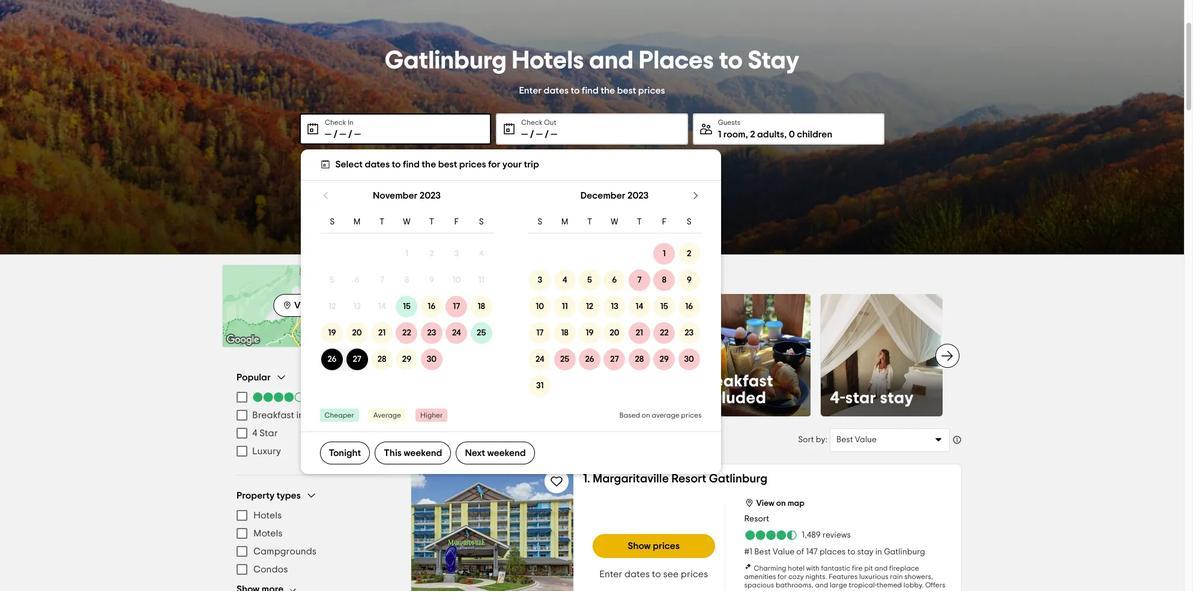 Task type: vqa. For each thing, say whether or not it's contained in the screenshot.
12 inside the November 2023 grid
yes



Task type: locate. For each thing, give the bounding box(es) containing it.
21 inside november 2023 grid
[[379, 329, 386, 338]]

8 inside november 2023 grid
[[405, 277, 409, 285]]

places
[[639, 48, 714, 73]]

value
[[855, 436, 877, 444], [773, 548, 795, 557]]

6
[[355, 277, 360, 285], [613, 277, 618, 285]]

prices right the 'show' at the bottom of the page
[[653, 541, 680, 551]]

2023
[[420, 191, 441, 200], [628, 191, 649, 200]]

2 28 from the left
[[635, 356, 644, 364]]

weekend down properties
[[404, 449, 443, 459]]

and up luxurious
[[875, 565, 888, 572]]

1 vertical spatial best
[[439, 159, 458, 169]]

2 group from the top
[[237, 490, 382, 592]]

0 horizontal spatial and
[[589, 48, 634, 73]]

1 right 31 at the left bottom of page
[[564, 382, 567, 391]]

with up nights. on the right
[[807, 565, 820, 572]]

2 vertical spatial and
[[815, 582, 828, 589]]

0 horizontal spatial on
[[642, 412, 651, 420]]

26 inside december 2023 grid
[[586, 356, 595, 364]]

0 horizontal spatial enter
[[519, 86, 542, 95]]

3 t from the left
[[588, 218, 593, 226]]

lobby.
[[904, 582, 924, 589]]

27
[[353, 356, 362, 364], [611, 356, 619, 364]]

0 horizontal spatial row group
[[320, 241, 494, 373]]

0 vertical spatial stay
[[881, 390, 915, 407]]

0 horizontal spatial 147
[[411, 435, 424, 444]]

group containing popular
[[237, 372, 382, 461]]

2023 down select dates to find the best prices for your trip
[[420, 191, 441, 200]]

19 up traveler
[[586, 329, 594, 338]]

1 vertical spatial 11
[[562, 303, 568, 311]]

in up luxurious
[[876, 548, 882, 557]]

0 horizontal spatial ,
[[746, 129, 748, 139]]

0 horizontal spatial 30
[[427, 356, 437, 364]]

11 inside november 2023 grid
[[479, 277, 485, 285]]

rain
[[890, 573, 903, 581]]

enter down show prices button
[[600, 570, 623, 579]]

1 left room
[[718, 129, 722, 139]]

prices left your at the top left
[[460, 159, 487, 169]]

save to a trip image
[[550, 474, 564, 489]]

weekend inside button
[[488, 449, 526, 459]]

0 vertical spatial 3
[[455, 250, 459, 259]]

17
[[453, 303, 461, 311], [537, 329, 544, 338]]

with down the tropical-
[[857, 590, 870, 592]]

1 horizontal spatial 18
[[562, 329, 569, 338]]

2 vertical spatial 4
[[252, 429, 257, 438]]

17 inside november 2023 grid
[[453, 303, 461, 311]]

dates up out
[[544, 86, 569, 95]]

2 16 from the left
[[686, 303, 694, 311]]

22 inside december 2023 grid
[[660, 329, 669, 338]]

find down gatlinburg hotels and places to stay
[[582, 86, 599, 95]]

1 29 from the left
[[403, 356, 412, 364]]

group
[[237, 372, 382, 461], [237, 490, 382, 592]]

18
[[478, 303, 486, 311], [562, 329, 569, 338]]

2 for november 2023
[[430, 250, 434, 259]]

gatlinburg hotels and places to stay
[[385, 48, 800, 73]]

room
[[724, 129, 746, 139]]

28
[[378, 356, 387, 364], [635, 356, 644, 364]]

4.0 of 5 bubbles image
[[252, 393, 305, 402]]

1 horizontal spatial 11
[[562, 303, 568, 311]]

next image
[[941, 349, 955, 363]]

s down previous month icon
[[330, 218, 335, 226]]

2 w from the left
[[611, 218, 619, 226]]

w inside december 2023 grid
[[611, 218, 619, 226]]

/ up 'select'
[[334, 129, 338, 139]]

the
[[601, 86, 615, 95], [422, 159, 437, 169]]

1 up now at the top
[[663, 250, 666, 259]]

prices right average
[[682, 412, 702, 420]]

dates right 'select'
[[365, 159, 390, 169]]

select dates to find the best prices for your trip
[[336, 159, 540, 169]]

1 vertical spatial map
[[788, 499, 805, 508]]

check left out
[[522, 119, 543, 126]]

24 inside november 2023 grid
[[453, 329, 461, 338]]

1 horizontal spatial check
[[522, 119, 543, 126]]

0 horizontal spatial stay
[[858, 548, 874, 557]]

1 t from the left
[[380, 218, 385, 226]]

tropical-
[[849, 582, 877, 589]]

live
[[872, 590, 883, 592]]

1 row group from the left
[[320, 241, 494, 373]]

1 12 from the left
[[329, 303, 336, 311]]

0 vertical spatial breakfast
[[699, 373, 774, 390]]

breakfast included inside group
[[252, 411, 335, 420]]

1 vertical spatial popular
[[237, 373, 271, 382]]

2 30 from the left
[[685, 356, 695, 364]]

check inside check in — / — / —
[[325, 119, 346, 126]]

this
[[384, 449, 402, 459]]

24
[[453, 329, 461, 338], [536, 356, 545, 364]]

this weekend
[[384, 449, 443, 459]]

value inside popup button
[[855, 436, 877, 444]]

2 2023 from the left
[[628, 191, 649, 200]]

with
[[807, 565, 820, 572], [857, 590, 870, 592]]

hotels up motels
[[253, 511, 282, 521]]

1 horizontal spatial popular
[[425, 266, 476, 281]]

2 26 from the left
[[586, 356, 595, 364]]

bar"
[[841, 590, 855, 592]]

2 19 from the left
[[586, 329, 594, 338]]

menu containing hotels
[[237, 507, 382, 579]]

13 inside december 2023 grid
[[611, 303, 619, 311]]

27 up cheaper
[[353, 356, 362, 364]]

on inside button
[[776, 499, 786, 508]]

4 t from the left
[[637, 218, 642, 226]]

0 horizontal spatial 19
[[329, 329, 337, 338]]

1 2023 from the left
[[420, 191, 441, 200]]

1 weekend from the left
[[404, 449, 443, 459]]

0 vertical spatial 17
[[453, 303, 461, 311]]

0 horizontal spatial 13
[[354, 303, 361, 311]]

30
[[427, 356, 437, 364], [685, 356, 695, 364]]

2 f from the left
[[662, 218, 667, 226]]

2023 right december
[[628, 191, 649, 200]]

11
[[479, 277, 485, 285], [562, 303, 568, 311]]

2 7 from the left
[[638, 277, 642, 285]]

0 vertical spatial with
[[807, 565, 820, 572]]

0 vertical spatial 10
[[453, 277, 461, 285]]

menu
[[237, 389, 382, 461], [237, 507, 382, 579]]

1 16 from the left
[[428, 303, 436, 311]]

19 inside november 2023 grid
[[329, 329, 337, 338]]

5 left right
[[588, 277, 593, 285]]

5 up view map
[[330, 277, 335, 285]]

to down gatlinburg hotels and places to stay
[[571, 86, 580, 95]]

stay
[[881, 390, 915, 407], [858, 548, 874, 557]]

1 28 from the left
[[378, 356, 387, 364]]

1 / from the left
[[334, 129, 338, 139]]

13
[[354, 303, 361, 311], [611, 303, 619, 311]]

popular for popular
[[237, 373, 271, 382]]

18 inside november 2023 grid
[[478, 303, 486, 311]]

1 horizontal spatial resort
[[745, 515, 769, 523]]

free
[[745, 590, 758, 592]]

2 22 from the left
[[660, 329, 669, 338]]

0 horizontal spatial w
[[404, 218, 411, 226]]

0 horizontal spatial 3
[[455, 250, 459, 259]]

map inside button
[[788, 499, 805, 508]]

2023 for december 2023
[[628, 191, 649, 200]]

stay
[[748, 48, 800, 73]]

27 up rating:
[[611, 356, 619, 364]]

30 inside november 2023 grid
[[427, 356, 437, 364]]

2 27 from the left
[[611, 356, 619, 364]]

6 inside december 2023 grid
[[613, 277, 618, 285]]

sort
[[798, 436, 814, 444]]

1 vertical spatial view
[[757, 499, 775, 508]]

1 horizontal spatial 17
[[537, 329, 544, 338]]

0 vertical spatial hotels
[[512, 48, 584, 73]]

right
[[610, 266, 641, 281]]

1 horizontal spatial f
[[662, 218, 667, 226]]

5 inside november 2023 grid
[[330, 277, 335, 285]]

t down december 2023
[[637, 218, 642, 226]]

1 horizontal spatial 28
[[635, 356, 644, 364]]

/ up 'trip' on the left of page
[[530, 129, 534, 139]]

for left cozy
[[778, 573, 787, 581]]

best right the by:
[[837, 436, 853, 444]]

stay up pit
[[858, 548, 874, 557]]

check inside check out — / — / —
[[522, 119, 543, 126]]

1 check from the left
[[325, 119, 346, 126]]

1 w from the left
[[404, 218, 411, 226]]

9
[[430, 277, 435, 285], [687, 277, 692, 285]]

1 vertical spatial 17
[[537, 329, 544, 338]]

2 5 from the left
[[588, 277, 593, 285]]

value down the 'star'
[[855, 436, 877, 444]]

f inside november 2023 grid
[[455, 218, 459, 226]]

t down november 2023
[[430, 218, 435, 226]]

2 23 from the left
[[685, 329, 694, 338]]

2 14 from the left
[[636, 303, 644, 311]]

showers,
[[905, 573, 933, 581]]

to
[[719, 48, 743, 73], [571, 86, 580, 95], [392, 159, 401, 169], [848, 548, 856, 557], [652, 570, 661, 579]]

2 6 from the left
[[613, 277, 618, 285]]

breakfast inside menu
[[252, 411, 294, 420]]

0 horizontal spatial the
[[422, 159, 437, 169]]

1 horizontal spatial 2
[[687, 250, 692, 259]]

for left your at the top left
[[489, 159, 501, 169]]

f inside december 2023 grid
[[662, 218, 667, 226]]

on up 1,489 reviews link
[[776, 499, 786, 508]]

0 horizontal spatial m
[[354, 218, 361, 226]]

1 14 from the left
[[378, 303, 386, 311]]

1 vertical spatial for
[[778, 573, 787, 581]]

0 vertical spatial find
[[582, 86, 599, 95]]

1 vertical spatial on
[[776, 499, 786, 508]]

stay right the 'star'
[[881, 390, 915, 407]]

and
[[589, 48, 634, 73], [875, 565, 888, 572], [815, 582, 828, 589]]

29 inside december 2023 grid
[[660, 356, 669, 364]]

3
[[455, 250, 459, 259], [538, 277, 543, 285]]

1 20 from the left
[[353, 329, 362, 338]]

types
[[277, 491, 301, 501]]

next
[[465, 449, 486, 459]]

2 29 from the left
[[660, 356, 669, 364]]

best right the #
[[754, 548, 771, 557]]

1 5 from the left
[[330, 277, 335, 285]]

1 vertical spatial enter
[[600, 570, 623, 579]]

and down nights. on the right
[[815, 582, 828, 589]]

check left the in
[[325, 119, 346, 126]]

to for select dates to find the best prices for your trip
[[392, 159, 401, 169]]

1.
[[583, 473, 590, 485]]

m
[[354, 218, 361, 226], [562, 218, 569, 226]]

0 horizontal spatial 17
[[453, 303, 461, 311]]

1 vertical spatial menu
[[237, 507, 382, 579]]

4 star
[[252, 429, 278, 438]]

nights.
[[806, 573, 827, 581]]

1 horizontal spatial 12
[[586, 303, 594, 311]]

0 vertical spatial group
[[237, 372, 382, 461]]

2 21 from the left
[[636, 329, 644, 338]]

1 15 from the left
[[403, 303, 411, 311]]

12 inside december 2023 grid
[[586, 303, 594, 311]]

view inside view on map button
[[757, 499, 775, 508]]

/
[[334, 129, 338, 139], [348, 129, 352, 139], [530, 129, 534, 139], [545, 129, 549, 139]]

0 vertical spatial breakfast included
[[699, 373, 774, 407]]

f for november 2023
[[455, 218, 459, 226]]

9 inside december 2023 grid
[[687, 277, 692, 285]]

28 up average
[[378, 356, 387, 364]]

best for enter dates to find the best prices
[[617, 86, 636, 95]]

in for hotels
[[522, 266, 534, 281]]

charming hotel with fantastic fire pit and fireplace amenities for cozy nights. features luxurious rain showers, spacious bathrooms, and large tropical-themed lobby. offers free parking, an inviting "chill bar" with live music, an button
[[745, 563, 952, 592]]

1 horizontal spatial 147
[[806, 548, 818, 557]]

25 inside november 2023 grid
[[477, 329, 486, 338]]

january 1, 2024 cell
[[564, 382, 567, 391]]

view inside view map button
[[294, 301, 315, 310]]

2 — from the left
[[340, 129, 346, 139]]

the for select
[[422, 159, 437, 169]]

value left of
[[773, 548, 795, 557]]

november 2023 grid
[[320, 180, 494, 400]]

2 , from the left
[[785, 129, 787, 139]]

2 row group from the left
[[528, 241, 702, 400]]

0 vertical spatial 24
[[453, 329, 461, 338]]

28 inside november 2023 grid
[[378, 356, 387, 364]]

1 horizontal spatial and
[[815, 582, 828, 589]]

weekend inside "button"
[[404, 449, 443, 459]]

1 vertical spatial breakfast included
[[252, 411, 335, 420]]

children
[[797, 129, 833, 139]]

hotels up enter dates to find the best prices
[[512, 48, 584, 73]]

1 horizontal spatial dates
[[544, 86, 569, 95]]

group containing property types
[[237, 490, 382, 592]]

10 inside december 2023 grid
[[536, 303, 545, 311]]

2 15 from the left
[[661, 303, 669, 311]]

15 inside november 2023 grid
[[403, 303, 411, 311]]

7 inside december 2023 grid
[[638, 277, 642, 285]]

the up november 2023
[[422, 159, 437, 169]]

breakfast included
[[699, 373, 774, 407], [252, 411, 335, 420]]

1 horizontal spatial 14
[[636, 303, 644, 311]]

4 s from the left
[[687, 218, 692, 226]]

1 horizontal spatial 9
[[687, 277, 692, 285]]

19 inside december 2023 grid
[[586, 329, 594, 338]]

row
[[320, 211, 494, 234], [528, 211, 702, 234], [320, 241, 494, 268], [528, 241, 702, 268], [320, 268, 494, 294], [528, 268, 702, 294], [320, 294, 494, 320], [528, 294, 702, 320], [320, 320, 494, 347], [528, 320, 702, 347], [320, 347, 494, 373], [528, 347, 702, 373], [528, 373, 702, 400]]

2 t from the left
[[430, 218, 435, 226]]

1 26 from the left
[[328, 356, 337, 364]]

1 horizontal spatial weekend
[[488, 449, 526, 459]]

0 horizontal spatial 10
[[453, 277, 461, 285]]

0 horizontal spatial for
[[489, 159, 501, 169]]

31
[[537, 382, 544, 391]]

in right hotels
[[522, 266, 534, 281]]

1 horizontal spatial 27
[[611, 356, 619, 364]]

best value
[[837, 436, 877, 444]]

margaritaville
[[593, 473, 669, 485]]

1 22 from the left
[[403, 329, 412, 338]]

popular hotels in gatlinburg right now
[[425, 266, 670, 281]]

resort down view on map button
[[745, 515, 769, 523]]

0 horizontal spatial 2023
[[420, 191, 441, 200]]

1 inside guests 1 room , 2 adults , 0 children
[[718, 129, 722, 139]]

8
[[405, 277, 409, 285], [663, 277, 667, 285]]

m up popular hotels in gatlinburg right now
[[562, 218, 569, 226]]

1 menu from the top
[[237, 389, 382, 461]]

147 right of
[[806, 548, 818, 557]]

1 23 from the left
[[428, 329, 437, 338]]

11 inside december 2023 grid
[[562, 303, 568, 311]]

19 down view map
[[329, 329, 337, 338]]

1 horizontal spatial with
[[857, 590, 870, 592]]

w inside november 2023 grid
[[404, 218, 411, 226]]

1 27 from the left
[[353, 356, 362, 364]]

18 down hotels
[[478, 303, 486, 311]]

menu containing breakfast included
[[237, 389, 382, 461]]

m inside december 2023 grid
[[562, 218, 569, 226]]

included
[[699, 390, 767, 407], [296, 411, 335, 420]]

2
[[750, 129, 755, 139], [430, 250, 434, 259], [687, 250, 692, 259]]

luxurious
[[860, 573, 889, 581]]

12
[[329, 303, 336, 311], [586, 303, 594, 311]]

4
[[479, 250, 484, 259], [563, 277, 568, 285], [252, 429, 257, 438]]

in up next
[[474, 435, 482, 444]]

19
[[329, 329, 337, 338], [586, 329, 594, 338]]

check for check in — / — / —
[[325, 119, 346, 126]]

21
[[379, 329, 386, 338], [636, 329, 644, 338]]

popular up the 4.0 of 5 bubbles image
[[237, 373, 271, 382]]

find up november 2023
[[403, 159, 420, 169]]

/ down out
[[545, 129, 549, 139]]

fireplace
[[890, 565, 919, 572]]

1 vertical spatial 10
[[536, 303, 545, 311]]

2 12 from the left
[[586, 303, 594, 311]]

1,489
[[802, 532, 821, 540]]

best up november 2023
[[439, 159, 458, 169]]

1 9 from the left
[[430, 277, 435, 285]]

w for december
[[611, 218, 619, 226]]

dates down the 'show' at the bottom of the page
[[625, 570, 650, 579]]

1 8 from the left
[[405, 277, 409, 285]]

2 menu from the top
[[237, 507, 382, 579]]

map
[[317, 301, 336, 310], [788, 499, 805, 508]]

1 vertical spatial dates
[[365, 159, 390, 169]]

2 horizontal spatial 4
[[563, 277, 568, 285]]

to left the see
[[652, 570, 661, 579]]

1
[[718, 129, 722, 139], [406, 250, 409, 259], [663, 250, 666, 259], [564, 382, 567, 391], [750, 548, 753, 557]]

best inside popup button
[[837, 436, 853, 444]]

14 inside december 2023 grid
[[636, 303, 644, 311]]

15 inside december 2023 grid
[[661, 303, 669, 311]]

enter up check out — / — / —
[[519, 86, 542, 95]]

prices right the see
[[681, 570, 708, 579]]

29 inside november 2023 grid
[[403, 356, 412, 364]]

1 vertical spatial the
[[422, 159, 437, 169]]

rating:
[[567, 373, 618, 390]]

0 vertical spatial and
[[589, 48, 634, 73]]

the down gatlinburg hotels and places to stay
[[601, 86, 615, 95]]

, left '0'
[[785, 129, 787, 139]]

0 vertical spatial best
[[617, 86, 636, 95]]

0 horizontal spatial value
[[773, 548, 795, 557]]

2 for december 2023
[[687, 250, 692, 259]]

10 down popular hotels in gatlinburg right now
[[536, 303, 545, 311]]

enter
[[519, 86, 542, 95], [600, 570, 623, 579]]

popular left hotels
[[425, 266, 476, 281]]

best down gatlinburg hotels and places to stay
[[617, 86, 636, 95]]

27 inside december 2023 grid
[[611, 356, 619, 364]]

s down the next month icon
[[687, 218, 692, 226]]

w
[[404, 218, 411, 226], [611, 218, 619, 226]]

0 horizontal spatial 8
[[405, 277, 409, 285]]

w down november 2023
[[404, 218, 411, 226]]

s up popular hotels in gatlinburg right now
[[538, 218, 543, 226]]

1 horizontal spatial on
[[776, 499, 786, 508]]

on
[[642, 412, 651, 420], [776, 499, 786, 508]]

1 6 from the left
[[355, 277, 360, 285]]

weekend right next
[[488, 449, 526, 459]]

2 check from the left
[[522, 119, 543, 126]]

1 m from the left
[[354, 218, 361, 226]]

26 up rating:
[[586, 356, 595, 364]]

t down november
[[380, 218, 385, 226]]

1 21 from the left
[[379, 329, 386, 338]]

t down december
[[588, 218, 593, 226]]

0 horizontal spatial 20
[[353, 329, 362, 338]]

2 8 from the left
[[663, 277, 667, 285]]

w down december 2023
[[611, 218, 619, 226]]

0 horizontal spatial 27
[[353, 356, 362, 364]]

8 inside december 2023 grid
[[663, 277, 667, 285]]

on right 'based'
[[642, 412, 651, 420]]

28 up very
[[635, 356, 644, 364]]

1 13 from the left
[[354, 303, 361, 311]]

1 f from the left
[[455, 218, 459, 226]]

0 vertical spatial popular
[[425, 266, 476, 281]]

m down 'select'
[[354, 218, 361, 226]]

, left adults
[[746, 129, 748, 139]]

december 2023 grid
[[528, 180, 702, 400]]

1 up amenities
[[750, 548, 753, 557]]

1 horizontal spatial best
[[837, 436, 853, 444]]

0 horizontal spatial map
[[317, 301, 336, 310]]

147
[[411, 435, 424, 444], [806, 548, 818, 557]]

26 up cheaper
[[328, 356, 337, 364]]

0 horizontal spatial popular
[[237, 373, 271, 382]]

1 vertical spatial best
[[754, 548, 771, 557]]

and up enter dates to find the best prices
[[589, 48, 634, 73]]

1 horizontal spatial best
[[617, 86, 636, 95]]

1 vertical spatial hotels
[[253, 511, 282, 521]]

row group
[[320, 241, 494, 373], [528, 241, 702, 400]]

s up hotels
[[479, 218, 484, 226]]

1 vertical spatial breakfast
[[252, 411, 294, 420]]

1 group from the top
[[237, 372, 382, 461]]

2 13 from the left
[[611, 303, 619, 311]]

resort right margaritaville
[[672, 473, 707, 485]]

13 inside november 2023 grid
[[354, 303, 361, 311]]

1 horizontal spatial 3
[[538, 277, 543, 285]]

0 vertical spatial value
[[855, 436, 877, 444]]

1 horizontal spatial in
[[522, 266, 534, 281]]

1 , from the left
[[746, 129, 748, 139]]

1 7 from the left
[[380, 277, 385, 285]]

0 horizontal spatial view
[[294, 301, 315, 310]]

view for view on map
[[757, 499, 775, 508]]

out
[[544, 119, 556, 126]]

13 right view map
[[354, 303, 361, 311]]

gatlinburg for 147 properties in gatlinburg
[[484, 435, 531, 444]]

6 — from the left
[[551, 129, 558, 139]]

weekend
[[404, 449, 443, 459], [488, 449, 526, 459]]

1 19 from the left
[[329, 329, 337, 338]]

to up november
[[392, 159, 401, 169]]

m inside november 2023 grid
[[354, 218, 361, 226]]

0 horizontal spatial 23
[[428, 329, 437, 338]]

view map button
[[273, 294, 345, 317]]

popular inside group
[[237, 373, 271, 382]]

1 down november 2023
[[406, 250, 409, 259]]

2 9 from the left
[[687, 277, 692, 285]]

best for select dates to find the best prices for your trip
[[439, 159, 458, 169]]

14
[[378, 303, 386, 311], [636, 303, 644, 311]]

1 30 from the left
[[427, 356, 437, 364]]

9 inside november 2023 grid
[[430, 277, 435, 285]]

guests 1 room , 2 adults , 0 children
[[718, 119, 833, 139]]

1 horizontal spatial row group
[[528, 241, 702, 400]]

1 horizontal spatial 6
[[613, 277, 618, 285]]

find
[[582, 86, 599, 95], [403, 159, 420, 169]]

tonight button
[[320, 442, 370, 465]]

0 horizontal spatial dates
[[365, 159, 390, 169]]

—
[[325, 129, 332, 139], [340, 129, 346, 139], [354, 129, 361, 139], [522, 129, 528, 139], [536, 129, 543, 139], [551, 129, 558, 139]]

breakfast
[[699, 373, 774, 390], [252, 411, 294, 420]]

18 inside december 2023 grid
[[562, 329, 569, 338]]

/ down the in
[[348, 129, 352, 139]]

18 up traveler
[[562, 329, 569, 338]]

1 vertical spatial 4
[[563, 277, 568, 285]]

0 horizontal spatial 22
[[403, 329, 412, 338]]

amenities
[[745, 573, 776, 581]]

based
[[620, 412, 641, 420]]

13 down right
[[611, 303, 619, 311]]

2 weekend from the left
[[488, 449, 526, 459]]

gatlinburg
[[385, 48, 507, 73], [537, 266, 607, 281], [484, 435, 531, 444], [709, 473, 768, 485], [884, 548, 926, 557]]

1 horizontal spatial 8
[[663, 277, 667, 285]]

10 left hotels
[[453, 277, 461, 285]]

enter for enter dates to find the best prices
[[519, 86, 542, 95]]

previous month image
[[320, 190, 332, 202]]

4.5 of 5 bubbles. 1,489 reviews element
[[745, 529, 851, 541]]

2 m from the left
[[562, 218, 569, 226]]

1 horizontal spatial ,
[[785, 129, 787, 139]]

147 up this weekend
[[411, 435, 424, 444]]



Task type: describe. For each thing, give the bounding box(es) containing it.
4-star stay
[[830, 390, 915, 407]]

0 horizontal spatial best
[[754, 548, 771, 557]]

row group for november
[[320, 241, 494, 373]]

"chill
[[823, 590, 839, 592]]

weekend for this weekend
[[404, 449, 443, 459]]

16 inside december 2023 grid
[[686, 303, 694, 311]]

row containing 24
[[528, 347, 702, 373]]

inviting
[[798, 590, 822, 592]]

view map
[[294, 301, 336, 310]]

kid-
[[435, 390, 465, 407]]

12 inside november 2023 grid
[[329, 303, 336, 311]]

2 vertical spatial in
[[876, 548, 882, 557]]

property
[[237, 491, 275, 501]]

enter dates to see prices
[[600, 570, 708, 579]]

to for enter dates to see prices
[[652, 570, 661, 579]]

6 inside november 2023 grid
[[355, 277, 360, 285]]

enter for enter dates to see prices
[[600, 570, 623, 579]]

2023 for november 2023
[[420, 191, 441, 200]]

properties
[[427, 435, 472, 444]]

1 s from the left
[[330, 218, 335, 226]]

find for select
[[403, 159, 420, 169]]

27 inside november 2023 grid
[[353, 356, 362, 364]]

22 inside november 2023 grid
[[403, 329, 412, 338]]

4-star stay link
[[821, 294, 943, 417]]

fire
[[852, 565, 863, 572]]

in
[[348, 119, 354, 126]]

hotel
[[788, 565, 805, 572]]

show
[[628, 541, 651, 551]]

4 inside november 2023 grid
[[479, 250, 484, 259]]

1 vertical spatial stay
[[858, 548, 874, 557]]

sort by:
[[798, 436, 828, 444]]

m for december 2023
[[562, 218, 569, 226]]

f for december 2023
[[662, 218, 667, 226]]

to up fire
[[848, 548, 856, 557]]

4-
[[830, 390, 846, 407]]

1,489 reviews link
[[745, 529, 851, 541]]

1 horizontal spatial breakfast
[[699, 373, 774, 390]]

0 vertical spatial 147
[[411, 435, 424, 444]]

average
[[374, 412, 402, 420]]

in for properties
[[474, 435, 482, 444]]

m for november 2023
[[354, 218, 361, 226]]

2 / from the left
[[348, 129, 352, 139]]

row group for december
[[528, 241, 702, 400]]

for inside charming hotel with fantastic fire pit and fireplace amenities for cozy nights. features luxurious rain showers, spacious bathrooms, and large tropical-themed lobby. offers free parking, an inviting "chill bar" with live music, an
[[778, 573, 787, 581]]

find for enter
[[582, 86, 599, 95]]

friendly
[[465, 390, 526, 407]]

features
[[829, 573, 858, 581]]

campgrounds
[[253, 547, 317, 557]]

24 inside december 2023 grid
[[536, 356, 545, 364]]

on for view
[[776, 499, 786, 508]]

4 inside menu
[[252, 429, 257, 438]]

cheaper
[[325, 412, 355, 420]]

show prices button
[[593, 534, 715, 558]]

# 1 best value of 147 places to stay in gatlinburg
[[745, 548, 926, 557]]

hotels inside group
[[253, 511, 282, 521]]

25 inside december 2023 grid
[[561, 356, 570, 364]]

trip
[[524, 159, 540, 169]]

4 — from the left
[[522, 129, 528, 139]]

next weekend button
[[456, 442, 535, 465]]

themed
[[877, 582, 902, 589]]

10 inside november 2023 grid
[[453, 277, 461, 285]]

the for enter
[[601, 86, 615, 95]]

7 inside november 2023 grid
[[380, 277, 385, 285]]

1 vertical spatial 3
[[538, 277, 543, 285]]

parking,
[[759, 590, 787, 592]]

an
[[788, 590, 797, 592]]

row containing 5
[[320, 268, 494, 294]]

show prices
[[628, 541, 680, 551]]

good
[[567, 390, 608, 407]]

3 s from the left
[[538, 218, 543, 226]]

1 vertical spatial resort
[[745, 515, 769, 523]]

21 inside december 2023 grid
[[636, 329, 644, 338]]

offers
[[926, 582, 946, 589]]

check for check out — / — / —
[[522, 119, 543, 126]]

now
[[644, 266, 670, 281]]

1 vertical spatial with
[[857, 590, 870, 592]]

16 inside november 2023 grid
[[428, 303, 436, 311]]

of
[[797, 548, 804, 557]]

26 inside november 2023 grid
[[328, 356, 337, 364]]

1 horizontal spatial hotels
[[512, 48, 584, 73]]

motels
[[253, 529, 283, 539]]

row containing 17
[[528, 320, 702, 347]]

condos
[[253, 565, 288, 575]]

5 inside december 2023 grid
[[588, 277, 593, 285]]

gatlinburg for 1. margaritaville resort gatlinburg
[[709, 473, 768, 485]]

tonight
[[329, 449, 361, 459]]

dates for enter dates to see prices
[[625, 570, 650, 579]]

guests
[[718, 119, 741, 126]]

to left stay
[[719, 48, 743, 73]]

w for november
[[404, 218, 411, 226]]

to for enter dates to find the best prices
[[571, 86, 580, 95]]

1. margaritaville resort gatlinburg
[[583, 473, 768, 485]]

5 — from the left
[[536, 129, 543, 139]]

row containing 3
[[528, 268, 702, 294]]

14 inside november 2023 grid
[[378, 303, 386, 311]]

breakfast included link
[[689, 294, 811, 417]]

prices inside button
[[653, 541, 680, 551]]

4 / from the left
[[545, 129, 549, 139]]

2 20 from the left
[[610, 329, 620, 338]]

1 vertical spatial 147
[[806, 548, 818, 557]]

row containing 19
[[320, 320, 494, 347]]

very
[[622, 373, 658, 390]]

view on map button
[[745, 496, 805, 509]]

music,
[[884, 590, 905, 592]]

0 vertical spatial resort
[[672, 473, 707, 485]]

row containing 12
[[320, 294, 494, 320]]

dates for select dates to find the best prices for your trip
[[365, 159, 390, 169]]

next month image
[[690, 190, 702, 202]]

pit
[[865, 565, 873, 572]]

3 — from the left
[[354, 129, 361, 139]]

2 horizontal spatial and
[[875, 565, 888, 572]]

star
[[259, 429, 278, 438]]

higher
[[421, 412, 443, 420]]

2 s from the left
[[479, 218, 484, 226]]

30 inside december 2023 grid
[[685, 356, 695, 364]]

november 2023
[[373, 191, 441, 200]]

your
[[503, 159, 522, 169]]

1 inside november 2023 grid
[[406, 250, 409, 259]]

best value button
[[830, 429, 950, 452]]

1 inside row
[[564, 382, 567, 391]]

enter dates to find the best prices
[[519, 86, 665, 95]]

0 vertical spatial for
[[489, 159, 501, 169]]

147 properties in gatlinburg
[[411, 435, 531, 444]]

traveler rating: very good
[[567, 356, 658, 407]]

property types
[[237, 491, 301, 501]]

1 horizontal spatial included
[[699, 390, 767, 407]]

4 inside row
[[563, 277, 568, 285]]

luxury
[[252, 447, 281, 456]]

by:
[[816, 436, 828, 444]]

check out — / — / —
[[522, 119, 558, 139]]

cozy
[[789, 573, 804, 581]]

select
[[336, 159, 363, 169]]

1 — from the left
[[325, 129, 332, 139]]

row containing 26
[[320, 347, 494, 373]]

kid-friendly link
[[425, 294, 547, 417]]

row containing 31
[[528, 373, 702, 400]]

december 2023
[[581, 191, 649, 200]]

3 / from the left
[[530, 129, 534, 139]]

28 inside december 2023 grid
[[635, 356, 644, 364]]

see
[[663, 570, 679, 579]]

kid-friendly
[[435, 390, 526, 407]]

next weekend
[[465, 449, 526, 459]]

adults
[[757, 129, 785, 139]]

row containing 10
[[528, 294, 702, 320]]

1 horizontal spatial breakfast included
[[699, 373, 774, 407]]

included inside group
[[296, 411, 335, 420]]

hotels
[[479, 266, 519, 281]]

dates for enter dates to find the best prices
[[544, 86, 569, 95]]

17 inside december 2023 grid
[[537, 329, 544, 338]]

fantastic
[[821, 565, 851, 572]]

gatlinburg for popular hotels in gatlinburg right now
[[537, 266, 607, 281]]

1,489 reviews
[[802, 532, 851, 540]]

bathrooms,
[[776, 582, 814, 589]]

view for view map
[[294, 301, 315, 310]]

0
[[789, 129, 795, 139]]

traveler rating: very good link
[[557, 294, 679, 417]]

on for based
[[642, 412, 651, 420]]

december
[[581, 191, 626, 200]]

charming
[[754, 565, 787, 572]]

weekend for next weekend
[[488, 449, 526, 459]]

2 inside guests 1 room , 2 adults , 0 children
[[750, 129, 755, 139]]

this weekend button
[[375, 442, 452, 465]]

prices down places
[[638, 86, 665, 95]]

map inside button
[[317, 301, 336, 310]]

spacious
[[745, 582, 774, 589]]

based on average prices
[[620, 412, 702, 420]]

popular for popular hotels in gatlinburg right now
[[425, 266, 476, 281]]



